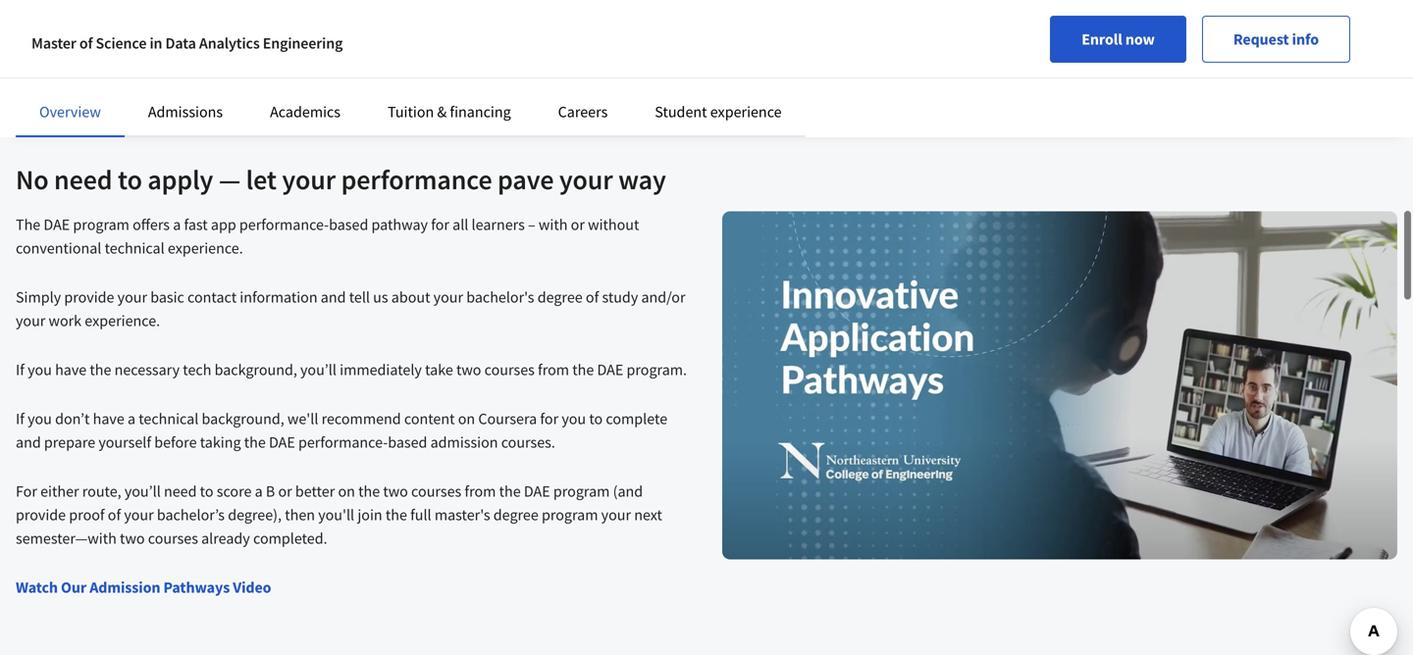 Task type: describe. For each thing, give the bounding box(es) containing it.
admissions link
[[148, 102, 223, 122]]

student
[[655, 102, 707, 122]]

if you don't have a technical background, we'll recommend content on coursera for you to complete and prepare yourself before taking the dae performance-based admission courses.
[[16, 409, 668, 453]]

for inside the dae program offers a fast app performance-based pathway for all learners – with or without conventional technical experience.
[[431, 215, 450, 235]]

0 vertical spatial two
[[456, 360, 482, 380]]

your left basic
[[117, 288, 147, 307]]

tech
[[183, 360, 211, 380]]

our
[[61, 578, 86, 598]]

pathway
[[372, 215, 428, 235]]

experience
[[710, 102, 782, 122]]

either
[[40, 482, 79, 502]]

you'll inside for either route, you'll need to score a b or better on the two courses from the dae program (and provide proof of your bachelor's degree), then you'll join the full master's degree program your next semester—with two courses already completed.
[[125, 482, 161, 502]]

let
[[246, 162, 277, 197]]

basic
[[150, 288, 184, 307]]

enroll now button
[[1051, 16, 1187, 63]]

coursera
[[478, 409, 537, 429]]

2 vertical spatial two
[[120, 529, 145, 549]]

performance- inside the dae program offers a fast app performance-based pathway for all learners – with or without conventional technical experience.
[[239, 215, 329, 235]]

—
[[219, 162, 241, 197]]

watch our admission pathways video
[[16, 578, 271, 598]]

route,
[[82, 482, 121, 502]]

tuition & financing
[[388, 102, 511, 122]]

completed.
[[253, 529, 327, 549]]

if for if you don't have a technical background, we'll recommend content on coursera for you to complete and prepare yourself before taking the dae performance-based admission courses.
[[16, 409, 24, 429]]

bachelor's
[[467, 288, 535, 307]]

1 vertical spatial courses
[[411, 482, 462, 502]]

the
[[16, 215, 40, 235]]

for either route, you'll need to score a b or better on the two courses from the dae program (and provide proof of your bachelor's degree), then you'll join the full master's degree program your next semester—with two courses already completed.
[[16, 482, 663, 549]]

dae inside for either route, you'll need to score a b or better on the two courses from the dae program (and provide proof of your bachelor's degree), then you'll join the full master's degree program your next semester—with two courses already completed.
[[524, 482, 550, 502]]

us
[[373, 288, 388, 307]]

app
[[211, 215, 236, 235]]

we'll
[[288, 409, 318, 429]]

a for have
[[128, 409, 135, 429]]

0 vertical spatial have
[[55, 360, 87, 380]]

information
[[240, 288, 318, 307]]

0 horizontal spatial of
[[79, 33, 93, 53]]

fast
[[184, 215, 208, 235]]

content
[[404, 409, 455, 429]]

you left the complete
[[562, 409, 586, 429]]

overview
[[39, 102, 101, 122]]

engineering
[[263, 33, 343, 53]]

degree inside simply provide your basic contact information and tell us about your bachelor's degree of study and/or your work experience.
[[538, 288, 583, 307]]

or inside for either route, you'll need to score a b or better on the two courses from the dae program (and provide proof of your bachelor's degree), then you'll join the full master's degree program your next semester—with two courses already completed.
[[278, 482, 292, 502]]

based inside if you don't have a technical background, we'll recommend content on coursera for you to complete and prepare yourself before taking the dae performance-based admission courses.
[[388, 433, 427, 453]]

no need to apply — let your performance pave your way
[[16, 162, 666, 197]]

dae inside if you don't have a technical background, we'll recommend content on coursera for you to complete and prepare yourself before taking the dae performance-based admission courses.
[[269, 433, 295, 453]]

don't
[[55, 409, 90, 429]]

degree inside for either route, you'll need to score a b or better on the two courses from the dae program (and provide proof of your bachelor's degree), then you'll join the full master's degree program your next semester—with two courses already completed.
[[494, 506, 539, 525]]

admission
[[431, 433, 498, 453]]

dae left program.
[[597, 360, 624, 380]]

(and
[[613, 482, 643, 502]]

technical inside the dae program offers a fast app performance-based pathway for all learners – with or without conventional technical experience.
[[105, 239, 165, 258]]

b
[[266, 482, 275, 502]]

need inside for either route, you'll need to score a b or better on the two courses from the dae program (and provide proof of your bachelor's degree), then you'll join the full master's degree program your next semester—with two courses already completed.
[[164, 482, 197, 502]]

master of science in data analytics engineering
[[31, 33, 343, 53]]

bachelor's
[[157, 506, 225, 525]]

conventional
[[16, 239, 102, 258]]

2 vertical spatial program
[[542, 506, 598, 525]]

overview link
[[39, 102, 101, 122]]

the up join
[[358, 482, 380, 502]]

and inside simply provide your basic contact information and tell us about your bachelor's degree of study and/or your work experience.
[[321, 288, 346, 307]]

to inside for either route, you'll need to score a b or better on the two courses from the dae program (and provide proof of your bachelor's degree), then you'll join the full master's degree program your next semester—with two courses already completed.
[[200, 482, 214, 502]]

request info button
[[1202, 16, 1351, 63]]

before
[[154, 433, 197, 453]]

pathways
[[163, 578, 230, 598]]

tell
[[349, 288, 370, 307]]

your down the simply
[[16, 311, 45, 331]]

then
[[285, 506, 315, 525]]

or inside the dae program offers a fast app performance-based pathway for all learners – with or without conventional technical experience.
[[571, 215, 585, 235]]

enroll
[[1082, 29, 1123, 49]]

degree),
[[228, 506, 282, 525]]

learners
[[472, 215, 525, 235]]

background, for we'll
[[202, 409, 284, 429]]

of inside for either route, you'll need to score a b or better on the two courses from the dae program (and provide proof of your bachelor's degree), then you'll join the full master's degree program your next semester—with two courses already completed.
[[108, 506, 121, 525]]

master
[[31, 33, 76, 53]]

in
[[150, 33, 162, 53]]

2 vertical spatial courses
[[148, 529, 198, 549]]

analytics
[[199, 33, 260, 53]]

taking
[[200, 433, 241, 453]]

info
[[1293, 29, 1319, 49]]

to inside if you don't have a technical background, we'll recommend content on coursera for you to complete and prepare yourself before taking the dae performance-based admission courses.
[[589, 409, 603, 429]]

way
[[619, 162, 666, 197]]

from inside for either route, you'll need to score a b or better on the two courses from the dae program (and provide proof of your bachelor's degree), then you'll join the full master's degree program your next semester—with two courses already completed.
[[465, 482, 496, 502]]

the down courses.
[[499, 482, 521, 502]]

take
[[425, 360, 453, 380]]

student experience
[[655, 102, 782, 122]]

with
[[539, 215, 568, 235]]

experience. inside the dae program offers a fast app performance-based pathway for all learners – with or without conventional technical experience.
[[168, 239, 243, 258]]

simply provide your basic contact information and tell us about your bachelor's degree of study and/or your work experience.
[[16, 288, 686, 331]]

–
[[528, 215, 536, 235]]

your right let
[[282, 162, 336, 197]]

your up without
[[559, 162, 613, 197]]

the left full
[[386, 506, 407, 525]]

contact
[[188, 288, 237, 307]]

next
[[634, 506, 663, 525]]

for
[[16, 482, 37, 502]]

you for have
[[28, 360, 52, 380]]

program inside the dae program offers a fast app performance-based pathway for all learners – with or without conventional technical experience.
[[73, 215, 130, 235]]

yourself
[[99, 433, 151, 453]]

simply
[[16, 288, 61, 307]]

provide inside for either route, you'll need to score a b or better on the two courses from the dae program (and provide proof of your bachelor's degree), then you'll join the full master's degree program your next semester—with two courses already completed.
[[16, 506, 66, 525]]



Task type: locate. For each thing, give the bounding box(es) containing it.
1 horizontal spatial experience.
[[168, 239, 243, 258]]

provide up work
[[64, 288, 114, 307]]

request info
[[1234, 29, 1319, 49]]

provide inside simply provide your basic contact information and tell us about your bachelor's degree of study and/or your work experience.
[[64, 288, 114, 307]]

a
[[173, 215, 181, 235], [128, 409, 135, 429], [255, 482, 263, 502]]

background, right tech
[[215, 360, 297, 380]]

experience. inside simply provide your basic contact information and tell us about your bachelor's degree of study and/or your work experience.
[[85, 311, 160, 331]]

the inside if you don't have a technical background, we'll recommend content on coursera for you to complete and prepare yourself before taking the dae performance-based admission courses.
[[244, 433, 266, 453]]

master's
[[435, 506, 490, 525]]

0 horizontal spatial or
[[278, 482, 292, 502]]

if down the simply
[[16, 360, 24, 380]]

1 vertical spatial degree
[[494, 506, 539, 525]]

offers
[[133, 215, 170, 235]]

0 vertical spatial to
[[118, 162, 142, 197]]

a for offers
[[173, 215, 181, 235]]

2 vertical spatial to
[[200, 482, 214, 502]]

based down no need to apply — let your performance pave your way
[[329, 215, 368, 235]]

to left score
[[200, 482, 214, 502]]

for left the all
[[431, 215, 450, 235]]

your
[[282, 162, 336, 197], [559, 162, 613, 197], [117, 288, 147, 307], [434, 288, 463, 307], [16, 311, 45, 331], [124, 506, 154, 525], [601, 506, 631, 525]]

1 vertical spatial if
[[16, 409, 24, 429]]

have
[[55, 360, 87, 380], [93, 409, 124, 429]]

1 vertical spatial and
[[16, 433, 41, 453]]

full
[[410, 506, 432, 525]]

1 vertical spatial or
[[278, 482, 292, 502]]

tuition
[[388, 102, 434, 122]]

technical up before
[[139, 409, 199, 429]]

program
[[73, 215, 130, 235], [554, 482, 610, 502], [542, 506, 598, 525]]

0 horizontal spatial for
[[431, 215, 450, 235]]

now
[[1126, 29, 1155, 49]]

video
[[233, 578, 271, 598]]

science
[[96, 33, 147, 53]]

tuition & financing link
[[388, 102, 511, 122]]

you'll right route,
[[125, 482, 161, 502]]

1 vertical spatial program
[[554, 482, 610, 502]]

courses up coursera
[[485, 360, 535, 380]]

performance- inside if you don't have a technical background, we'll recommend content on coursera for you to complete and prepare yourself before taking the dae performance-based admission courses.
[[298, 433, 388, 453]]

0 vertical spatial performance-
[[239, 215, 329, 235]]

you left don't
[[28, 409, 52, 429]]

you down work
[[28, 360, 52, 380]]

watch our admission pathways video link
[[16, 578, 271, 598]]

without
[[588, 215, 639, 235]]

on up you'll
[[338, 482, 355, 502]]

1 vertical spatial a
[[128, 409, 135, 429]]

if left don't
[[16, 409, 24, 429]]

performance
[[341, 162, 492, 197]]

1 horizontal spatial two
[[383, 482, 408, 502]]

provide down for on the left bottom
[[16, 506, 66, 525]]

to left the complete
[[589, 409, 603, 429]]

need up the bachelor's
[[164, 482, 197, 502]]

0 horizontal spatial two
[[120, 529, 145, 549]]

1 horizontal spatial to
[[200, 482, 214, 502]]

background, up 'taking'
[[202, 409, 284, 429]]

the right 'taking'
[[244, 433, 266, 453]]

2 vertical spatial of
[[108, 506, 121, 525]]

0 horizontal spatial on
[[338, 482, 355, 502]]

have inside if you don't have a technical background, we'll recommend content on coursera for you to complete and prepare yourself before taking the dae performance-based admission courses.
[[93, 409, 124, 429]]

dae inside the dae program offers a fast app performance-based pathway for all learners – with or without conventional technical experience.
[[44, 215, 70, 235]]

0 horizontal spatial and
[[16, 433, 41, 453]]

admissions
[[148, 102, 223, 122]]

0 vertical spatial you'll
[[300, 360, 337, 380]]

0 vertical spatial if
[[16, 360, 24, 380]]

performance- down let
[[239, 215, 329, 235]]

apply
[[148, 162, 213, 197]]

a left b
[[255, 482, 263, 502]]

student experience link
[[655, 102, 782, 122]]

degree right bachelor's
[[538, 288, 583, 307]]

performance-
[[239, 215, 329, 235], [298, 433, 388, 453]]

careers
[[558, 102, 608, 122]]

a inside if you don't have a technical background, we'll recommend content on coursera for you to complete and prepare yourself before taking the dae performance-based admission courses.
[[128, 409, 135, 429]]

1 vertical spatial performance-
[[298, 433, 388, 453]]

semester—with
[[16, 529, 117, 549]]

courses down the bachelor's
[[148, 529, 198, 549]]

of inside simply provide your basic contact information and tell us about your bachelor's degree of study and/or your work experience.
[[586, 288, 599, 307]]

1 horizontal spatial you'll
[[300, 360, 337, 380]]

1 if from the top
[[16, 360, 24, 380]]

if inside if you don't have a technical background, we'll recommend content on coursera for you to complete and prepare yourself before taking the dae performance-based admission courses.
[[16, 409, 24, 429]]

on inside for either route, you'll need to score a b or better on the two courses from the dae program (and provide proof of your bachelor's degree), then you'll join the full master's degree program your next semester—with two courses already completed.
[[338, 482, 355, 502]]

0 vertical spatial technical
[[105, 239, 165, 258]]

1 horizontal spatial have
[[93, 409, 124, 429]]

of left study
[[586, 288, 599, 307]]

2 if from the top
[[16, 409, 24, 429]]

1 horizontal spatial from
[[538, 360, 569, 380]]

0 vertical spatial courses
[[485, 360, 535, 380]]

if you have the necessary tech background, you'll immediately take two courses from the dae program.
[[16, 360, 690, 380]]

1 horizontal spatial and
[[321, 288, 346, 307]]

background, inside if you don't have a technical background, we'll recommend content on coursera for you to complete and prepare yourself before taking the dae performance-based admission courses.
[[202, 409, 284, 429]]

have up yourself
[[93, 409, 124, 429]]

0 horizontal spatial to
[[118, 162, 142, 197]]

enroll now
[[1082, 29, 1155, 49]]

program left next
[[542, 506, 598, 525]]

1 vertical spatial need
[[164, 482, 197, 502]]

from
[[538, 360, 569, 380], [465, 482, 496, 502]]

2 vertical spatial a
[[255, 482, 263, 502]]

on
[[458, 409, 475, 429], [338, 482, 355, 502]]

based down content
[[388, 433, 427, 453]]

1 vertical spatial of
[[586, 288, 599, 307]]

a left "fast"
[[173, 215, 181, 235]]

and left 'tell'
[[321, 288, 346, 307]]

join
[[358, 506, 383, 525]]

watch
[[16, 578, 58, 598]]

to
[[118, 162, 142, 197], [589, 409, 603, 429], [200, 482, 214, 502]]

from up courses.
[[538, 360, 569, 380]]

2 horizontal spatial two
[[456, 360, 482, 380]]

2 horizontal spatial of
[[586, 288, 599, 307]]

your left the bachelor's
[[124, 506, 154, 525]]

background, for you'll
[[215, 360, 297, 380]]

about
[[391, 288, 430, 307]]

1 vertical spatial you'll
[[125, 482, 161, 502]]

0 vertical spatial based
[[329, 215, 368, 235]]

0 horizontal spatial based
[[329, 215, 368, 235]]

0 vertical spatial from
[[538, 360, 569, 380]]

0 horizontal spatial have
[[55, 360, 87, 380]]

the left the necessary
[[90, 360, 111, 380]]

0 vertical spatial or
[[571, 215, 585, 235]]

you for don't
[[28, 409, 52, 429]]

1 horizontal spatial based
[[388, 433, 427, 453]]

dae
[[44, 215, 70, 235], [597, 360, 624, 380], [269, 433, 295, 453], [524, 482, 550, 502]]

your right about
[[434, 288, 463, 307]]

academics
[[270, 102, 341, 122]]

1 horizontal spatial of
[[108, 506, 121, 525]]

or right with
[[571, 215, 585, 235]]

of down route,
[[108, 506, 121, 525]]

1 horizontal spatial need
[[164, 482, 197, 502]]

2 horizontal spatial to
[[589, 409, 603, 429]]

admission
[[90, 578, 160, 598]]

the left program.
[[573, 360, 594, 380]]

degree right master's
[[494, 506, 539, 525]]

and/or
[[642, 288, 686, 307]]

1 horizontal spatial a
[[173, 215, 181, 235]]

necessary
[[114, 360, 180, 380]]

to up offers
[[118, 162, 142, 197]]

work
[[49, 311, 82, 331]]

1 vertical spatial for
[[540, 409, 559, 429]]

need right no
[[54, 162, 112, 197]]

all
[[453, 215, 469, 235]]

0 vertical spatial on
[[458, 409, 475, 429]]

2 horizontal spatial a
[[255, 482, 263, 502]]

dae down we'll
[[269, 433, 295, 453]]

for
[[431, 215, 450, 235], [540, 409, 559, 429]]

1 vertical spatial on
[[338, 482, 355, 502]]

1 horizontal spatial on
[[458, 409, 475, 429]]

1 vertical spatial background,
[[202, 409, 284, 429]]

0 horizontal spatial a
[[128, 409, 135, 429]]

2 horizontal spatial courses
[[485, 360, 535, 380]]

0 horizontal spatial experience.
[[85, 311, 160, 331]]

0 vertical spatial for
[[431, 215, 450, 235]]

study
[[602, 288, 638, 307]]

0 horizontal spatial from
[[465, 482, 496, 502]]

financing
[[450, 102, 511, 122]]

background,
[[215, 360, 297, 380], [202, 409, 284, 429]]

careers link
[[558, 102, 608, 122]]

1 vertical spatial provide
[[16, 506, 66, 525]]

for up courses.
[[540, 409, 559, 429]]

1 vertical spatial two
[[383, 482, 408, 502]]

0 horizontal spatial courses
[[148, 529, 198, 549]]

experience. down "fast"
[[168, 239, 243, 258]]

1 vertical spatial technical
[[139, 409, 199, 429]]

a inside for either route, you'll need to score a b or better on the two courses from the dae program (and provide proof of your bachelor's degree), then you'll join the full master's degree program your next semester—with two courses already completed.
[[255, 482, 263, 502]]

immediately
[[340, 360, 422, 380]]

&
[[437, 102, 447, 122]]

0 vertical spatial of
[[79, 33, 93, 53]]

1 vertical spatial based
[[388, 433, 427, 453]]

experience. down basic
[[85, 311, 160, 331]]

and
[[321, 288, 346, 307], [16, 433, 41, 453]]

0 vertical spatial background,
[[215, 360, 297, 380]]

or
[[571, 215, 585, 235], [278, 482, 292, 502]]

courses up full
[[411, 482, 462, 502]]

technical down offers
[[105, 239, 165, 258]]

based
[[329, 215, 368, 235], [388, 433, 427, 453]]

0 horizontal spatial need
[[54, 162, 112, 197]]

and inside if you don't have a technical background, we'll recommend content on coursera for you to complete and prepare yourself before taking the dae performance-based admission courses.
[[16, 433, 41, 453]]

dae up conventional
[[44, 215, 70, 235]]

for inside if you don't have a technical background, we'll recommend content on coursera for you to complete and prepare yourself before taking the dae performance-based admission courses.
[[540, 409, 559, 429]]

program.
[[627, 360, 687, 380]]

no
[[16, 162, 49, 197]]

you'll
[[300, 360, 337, 380], [125, 482, 161, 502]]

1 vertical spatial to
[[589, 409, 603, 429]]

0 vertical spatial provide
[[64, 288, 114, 307]]

have up don't
[[55, 360, 87, 380]]

a up yourself
[[128, 409, 135, 429]]

data
[[165, 33, 196, 53]]

proof
[[69, 506, 105, 525]]

complete
[[606, 409, 668, 429]]

of right "master"
[[79, 33, 93, 53]]

already
[[201, 529, 250, 549]]

request
[[1234, 29, 1290, 49]]

the
[[90, 360, 111, 380], [573, 360, 594, 380], [244, 433, 266, 453], [358, 482, 380, 502], [499, 482, 521, 502], [386, 506, 407, 525]]

program up conventional
[[73, 215, 130, 235]]

1 vertical spatial from
[[465, 482, 496, 502]]

0 vertical spatial need
[[54, 162, 112, 197]]

1 vertical spatial experience.
[[85, 311, 160, 331]]

and left prepare
[[16, 433, 41, 453]]

0 vertical spatial a
[[173, 215, 181, 235]]

1 horizontal spatial or
[[571, 215, 585, 235]]

provide
[[64, 288, 114, 307], [16, 506, 66, 525]]

based inside the dae program offers a fast app performance-based pathway for all learners – with or without conventional technical experience.
[[329, 215, 368, 235]]

courses.
[[501, 433, 556, 453]]

you'll
[[318, 506, 355, 525]]

program left (and
[[554, 482, 610, 502]]

0 vertical spatial program
[[73, 215, 130, 235]]

0 horizontal spatial you'll
[[125, 482, 161, 502]]

on up admission
[[458, 409, 475, 429]]

on inside if you don't have a technical background, we'll recommend content on coursera for you to complete and prepare yourself before taking the dae performance-based admission courses.
[[458, 409, 475, 429]]

0 vertical spatial degree
[[538, 288, 583, 307]]

technical inside if you don't have a technical background, we'll recommend content on coursera for you to complete and prepare yourself before taking the dae performance-based admission courses.
[[139, 409, 199, 429]]

a inside the dae program offers a fast app performance-based pathway for all learners – with or without conventional technical experience.
[[173, 215, 181, 235]]

dae down courses.
[[524, 482, 550, 502]]

1 horizontal spatial for
[[540, 409, 559, 429]]

1 vertical spatial have
[[93, 409, 124, 429]]

1 horizontal spatial courses
[[411, 482, 462, 502]]

your down (and
[[601, 506, 631, 525]]

better
[[295, 482, 335, 502]]

0 vertical spatial experience.
[[168, 239, 243, 258]]

pave
[[498, 162, 554, 197]]

recommend
[[322, 409, 401, 429]]

or right b
[[278, 482, 292, 502]]

from up master's
[[465, 482, 496, 502]]

if for if you have the necessary tech background, you'll immediately take two courses from the dae program.
[[16, 360, 24, 380]]

you'll up we'll
[[300, 360, 337, 380]]

0 vertical spatial and
[[321, 288, 346, 307]]

performance- down 'recommend'
[[298, 433, 388, 453]]

need
[[54, 162, 112, 197], [164, 482, 197, 502]]



Task type: vqa. For each thing, say whether or not it's contained in the screenshot.
watch our admission pathways video
yes



